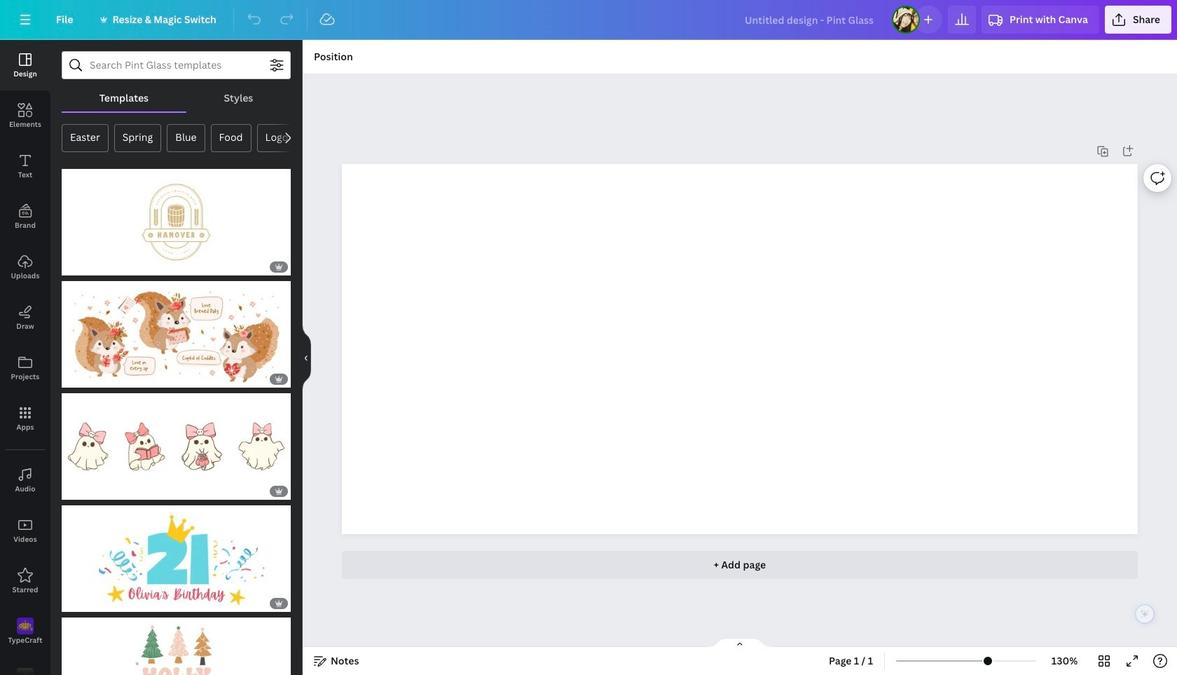 Task type: locate. For each thing, give the bounding box(es) containing it.
yellow blue pink cute festive birthday party pint glass image
[[62, 506, 291, 612]]

character builder image
[[0, 657, 50, 675]]

show pages image
[[707, 637, 774, 649]]

main menu bar
[[0, 0, 1178, 40]]

pink cute halloween pint glass group
[[62, 385, 291, 500]]

canva assistant image
[[1140, 608, 1152, 620]]

yellow blue pink cute festive birthday party pint glass group
[[62, 497, 291, 612]]

side panel tab list
[[0, 40, 50, 675]]

Zoom button
[[1043, 650, 1088, 672]]

pink brown minimalist christmas pint glass group
[[62, 609, 291, 675]]

pink and brown cute playful illustrated squirrel love quote pint glass group
[[62, 273, 291, 388]]



Task type: vqa. For each thing, say whether or not it's contained in the screenshot.
Character Builder IMAGE in the left bottom of the page
yes



Task type: describe. For each thing, give the bounding box(es) containing it.
pink cute halloween pint glass image
[[62, 393, 291, 500]]

light brown and white premium beer pint glass group
[[62, 161, 291, 276]]

pink brown minimalist christmas pint glass image
[[62, 618, 291, 675]]

pink and brown cute playful illustrated squirrel love quote pint glass image
[[62, 281, 291, 388]]

Search Pint Glass templates search field
[[90, 52, 263, 79]]

hide image
[[302, 324, 311, 391]]

Design title text field
[[734, 6, 887, 34]]



